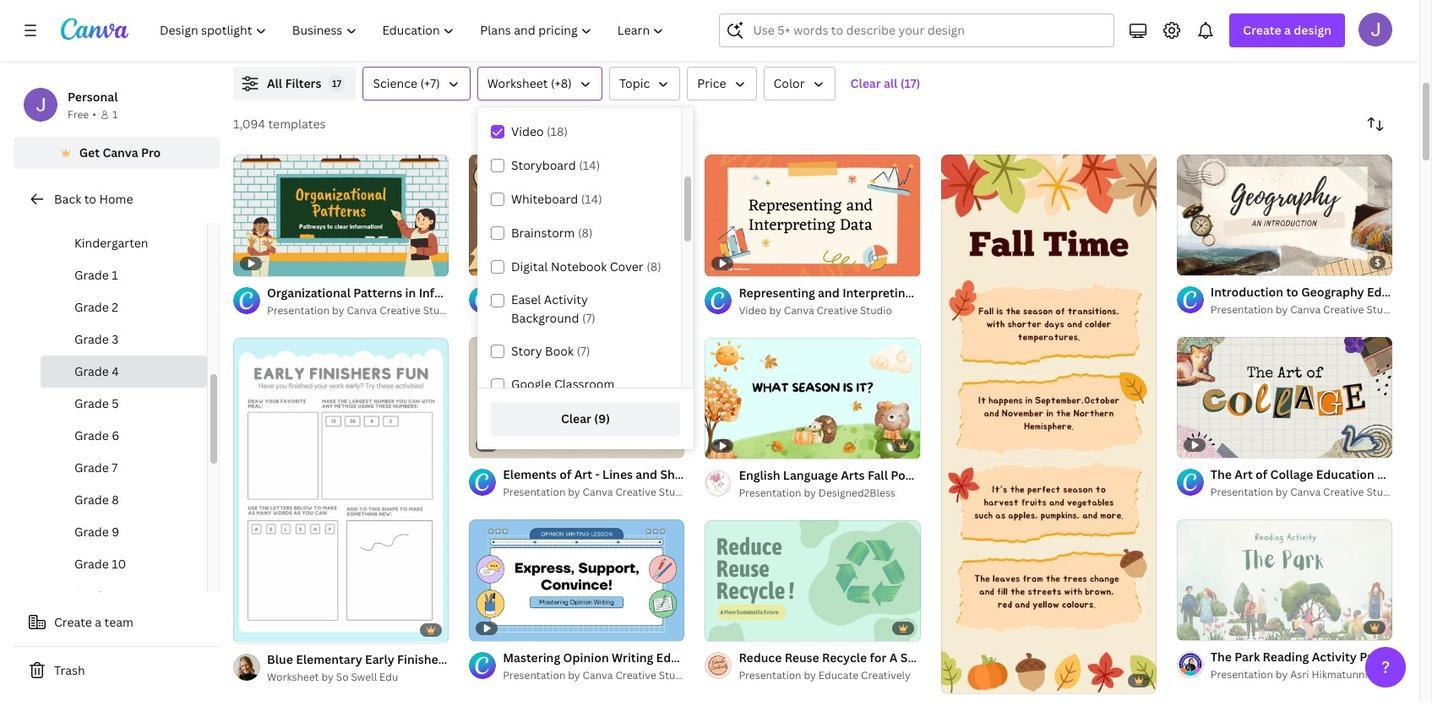 Task type: vqa. For each thing, say whether or not it's contained in the screenshot.
THE AND to the middle
no



Task type: locate. For each thing, give the bounding box(es) containing it.
3 lesson by canva creative studio link from the left
[[884, 30, 1139, 46]]

1 1 of 10 link from the left
[[1177, 520, 1393, 641]]

(7) inside "easel activity background (7)"
[[582, 310, 596, 326]]

lesson by canva creative studio link for introduction to waves
[[267, 30, 522, 46]]

of inside 1 of 9 link
[[1196, 255, 1205, 268]]

Sort by button
[[1359, 107, 1393, 141]]

1 vertical spatial worksheet
[[500, 651, 561, 667]]

to inside introduction to waves lesson by canva creative studio
[[343, 12, 355, 28]]

to left waves
[[343, 12, 355, 28]]

lesson down energy
[[1193, 30, 1227, 45]]

1 horizontal spatial 1 of 10 link
[[1177, 520, 1393, 641]]

create inside create a design dropdown button
[[1243, 22, 1282, 38]]

(18)
[[547, 123, 568, 139]]

history education presentation skeleton in a brown beige yellow friendly handdrawn style image
[[469, 154, 685, 276]]

1,094 templates
[[233, 116, 326, 132]]

2 horizontal spatial 10
[[1208, 621, 1219, 633]]

3 grade from the top
[[74, 331, 109, 347]]

blue elementary early finishers activity worksheet worksheet by so swell edu
[[267, 651, 561, 684]]

presentation by canva creative studio link
[[503, 302, 691, 319], [1211, 302, 1399, 319], [267, 302, 455, 319], [503, 485, 691, 501], [1211, 485, 1399, 501], [503, 668, 691, 684]]

0 horizontal spatial video
[[511, 123, 544, 139]]

2 1 of 10 link from the left
[[705, 520, 921, 642]]

energy
[[1193, 12, 1233, 28]]

lesson by canva creative studio link down electricity
[[576, 30, 830, 46]]

1 lesson from the left
[[267, 30, 301, 45]]

grade 5
[[74, 395, 119, 412]]

back
[[54, 191, 81, 207]]

0 horizontal spatial 10
[[112, 556, 126, 572]]

lesson by canva creative studio link for energy transformation
[[1193, 30, 1432, 46]]

lesson by canva creative studio link
[[267, 30, 522, 46], [576, 30, 830, 46], [884, 30, 1139, 46], [1193, 30, 1432, 46]]

lesson by canva creative studio link down 'transformation'
[[1193, 30, 1432, 46]]

creative inside introduction to electricity lesson by canva creative studio
[[660, 30, 701, 45]]

0 vertical spatial (14)
[[579, 157, 600, 173]]

lesson by canva creative studio link for introduction to electricity
[[576, 30, 830, 46]]

clear (9)
[[561, 411, 610, 427]]

clear
[[851, 75, 881, 91], [561, 411, 592, 427]]

2 lesson from the left
[[576, 30, 610, 45]]

create
[[1243, 22, 1282, 38], [54, 614, 92, 630]]

0 vertical spatial (7)
[[582, 310, 596, 326]]

pre-school
[[74, 203, 136, 219]]

create down "energy transformation" image
[[1243, 22, 1282, 38]]

create down grade 11
[[54, 614, 92, 630]]

activity inside "easel activity background (7)"
[[544, 292, 588, 308]]

0 vertical spatial worksheet
[[487, 75, 548, 91]]

asri
[[1291, 668, 1309, 682]]

designed2bless
[[819, 486, 896, 500]]

video for video by canva creative studio
[[739, 303, 767, 317]]

$
[[1375, 256, 1381, 269]]

1 horizontal spatial 10
[[736, 621, 747, 634]]

1 introduction from the left
[[267, 12, 340, 28]]

clear left "(9)"
[[561, 411, 592, 427]]

trash
[[54, 663, 85, 679]]

0 horizontal spatial a
[[95, 614, 101, 630]]

grade for grade 5
[[74, 395, 109, 412]]

of
[[1196, 255, 1205, 268], [1196, 621, 1205, 633], [724, 621, 733, 634]]

1 horizontal spatial video
[[739, 303, 767, 317]]

8 grade from the top
[[74, 492, 109, 508]]

top level navigation element
[[149, 14, 679, 47]]

grade left 7
[[74, 460, 109, 476]]

water
[[909, 12, 943, 28]]

energy transformation image
[[1159, 0, 1432, 4]]

1 of 9 link
[[1177, 154, 1393, 276]]

to for home
[[84, 191, 96, 207]]

lesson by canva creative studio link down waves
[[267, 30, 522, 46]]

1 horizontal spatial (8)
[[647, 259, 661, 275]]

a
[[1284, 22, 1291, 38], [95, 614, 101, 630]]

Search search field
[[753, 14, 1104, 46]]

personal
[[68, 89, 118, 105]]

0 vertical spatial a
[[1284, 22, 1291, 38]]

None search field
[[720, 14, 1115, 47]]

activity up background
[[544, 292, 588, 308]]

1 vertical spatial create
[[54, 614, 92, 630]]

(7) right the book
[[577, 343, 590, 359]]

the water cycle link
[[884, 11, 1139, 30]]

2 lesson by canva creative studio link from the left
[[576, 30, 830, 46]]

grade left '3'
[[74, 331, 109, 347]]

clear left all
[[851, 75, 881, 91]]

grade up create a team on the bottom
[[74, 588, 109, 604]]

to inside introduction to electricity lesson by canva creative studio
[[651, 12, 664, 28]]

5 grade from the top
[[74, 395, 109, 412]]

(7) right background
[[582, 310, 596, 326]]

grade 4
[[74, 363, 119, 379]]

kindergarten link
[[41, 227, 207, 259]]

studio inside introduction to waves lesson by canva creative studio
[[395, 30, 427, 45]]

1 vertical spatial (14)
[[581, 191, 602, 207]]

1 horizontal spatial to
[[343, 12, 355, 28]]

0 horizontal spatial 1 of 10
[[717, 621, 747, 634]]

background
[[511, 310, 579, 326]]

1 vertical spatial video
[[739, 303, 767, 317]]

team
[[104, 614, 133, 630]]

lesson inside the water cycle lesson by canva creative studio
[[884, 30, 919, 45]]

notebook
[[551, 259, 607, 275]]

grade for grade 2
[[74, 299, 109, 315]]

create inside create a team button
[[54, 614, 92, 630]]

grade 1
[[74, 267, 118, 283]]

lesson
[[267, 30, 301, 45], [576, 30, 610, 45], [884, 30, 919, 45], [1193, 30, 1227, 45]]

1 for presentation by canva creative studio
[[1189, 255, 1194, 268]]

1 horizontal spatial introduction
[[576, 12, 649, 28]]

(17)
[[901, 75, 921, 91]]

create for create a team
[[54, 614, 92, 630]]

canva inside the water cycle lesson by canva creative studio
[[936, 30, 966, 45]]

1 vertical spatial clear
[[561, 411, 592, 427]]

video
[[511, 123, 544, 139], [739, 303, 767, 317]]

digital
[[511, 259, 548, 275]]

back to home link
[[14, 183, 220, 216]]

9 grade from the top
[[74, 524, 109, 540]]

11 grade from the top
[[74, 588, 109, 604]]

a left design
[[1284, 22, 1291, 38]]

0 vertical spatial activity
[[544, 292, 588, 308]]

early
[[365, 651, 394, 667]]

activity right the finishers
[[452, 651, 497, 667]]

easel activity background (7)
[[511, 292, 596, 326]]

grade 8 link
[[41, 484, 207, 516]]

0 horizontal spatial to
[[84, 191, 96, 207]]

4 lesson from the left
[[1193, 30, 1227, 45]]

create for create a design
[[1243, 22, 1282, 38]]

jacob simon image
[[1359, 13, 1393, 46]]

introduction to waves lesson by canva creative studio
[[267, 12, 427, 45]]

free
[[68, 107, 89, 122]]

7 grade from the top
[[74, 460, 109, 476]]

storyboard (14)
[[511, 157, 600, 173]]

0 horizontal spatial introduction
[[267, 12, 340, 28]]

the water cycle lesson by canva creative studio
[[884, 12, 1044, 45]]

1 vertical spatial 9
[[112, 524, 119, 540]]

4 grade from the top
[[74, 363, 109, 379]]

swell
[[351, 670, 377, 684]]

grade left 2
[[74, 299, 109, 315]]

2 introduction from the left
[[576, 12, 649, 28]]

0 horizontal spatial 9
[[112, 524, 119, 540]]

0 horizontal spatial activity
[[452, 651, 497, 667]]

(14) right storyboard
[[579, 157, 600, 173]]

lesson up all
[[267, 30, 301, 45]]

presentation by canva creative studio
[[503, 302, 691, 317], [1211, 302, 1399, 317], [267, 303, 455, 317], [503, 485, 691, 500], [1211, 485, 1399, 500], [503, 668, 691, 683]]

1 lesson by canva creative studio link from the left
[[267, 30, 522, 46]]

grade 7 link
[[41, 452, 207, 484]]

creative inside introduction to waves lesson by canva creative studio
[[351, 30, 392, 45]]

transformation
[[1236, 12, 1325, 28]]

grade left 6
[[74, 428, 109, 444]]

1 horizontal spatial a
[[1284, 22, 1291, 38]]

4 lesson by canva creative studio link from the left
[[1193, 30, 1432, 46]]

lesson inside introduction to waves lesson by canva creative studio
[[267, 30, 301, 45]]

to left electricity
[[651, 12, 664, 28]]

lesson by canva creative studio link for the water cycle
[[884, 30, 1139, 46]]

1 vertical spatial (7)
[[577, 343, 590, 359]]

energy transformation link
[[1193, 11, 1432, 30]]

introduction inside introduction to electricity lesson by canva creative studio
[[576, 12, 649, 28]]

get canva pro
[[79, 145, 161, 161]]

3 lesson from the left
[[884, 30, 919, 45]]

to for waves
[[343, 12, 355, 28]]

a for design
[[1284, 22, 1291, 38]]

creative inside the water cycle lesson by canva creative studio
[[969, 30, 1010, 45]]

1 horizontal spatial activity
[[544, 292, 588, 308]]

10
[[112, 556, 126, 572], [1208, 621, 1219, 633], [736, 621, 747, 634]]

10 grade from the top
[[74, 556, 109, 572]]

by inside introduction to electricity lesson by canva creative studio
[[612, 30, 625, 45]]

grade for grade 6
[[74, 428, 109, 444]]

grade 8
[[74, 492, 119, 508]]

1 vertical spatial a
[[95, 614, 101, 630]]

0 vertical spatial video
[[511, 123, 544, 139]]

1 horizontal spatial 1 of 10
[[1189, 621, 1219, 633]]

google classroom header
[[511, 376, 615, 411]]

canva inside introduction to waves lesson by canva creative studio
[[318, 30, 349, 45]]

1 horizontal spatial 9
[[1208, 255, 1214, 268]]

0 horizontal spatial (8)
[[578, 225, 593, 241]]

grade inside 'link'
[[74, 524, 109, 540]]

introduction up filters
[[267, 12, 340, 28]]

grade 6 link
[[41, 420, 207, 452]]

grade down grade 9
[[74, 556, 109, 572]]

lesson inside introduction to electricity lesson by canva creative studio
[[576, 30, 610, 45]]

1 grade from the top
[[74, 267, 109, 283]]

activity inside "blue elementary early finishers activity worksheet worksheet by so swell edu"
[[452, 651, 497, 667]]

a inside dropdown button
[[1284, 22, 1291, 38]]

2
[[112, 299, 118, 315]]

0 horizontal spatial 1 of 10 link
[[705, 520, 921, 642]]

create a design button
[[1230, 14, 1345, 47]]

grade 2
[[74, 299, 118, 315]]

clear all (17) button
[[842, 67, 929, 101]]

lesson for introduction to waves
[[267, 30, 301, 45]]

2 horizontal spatial to
[[651, 12, 664, 28]]

introduction inside introduction to waves lesson by canva creative studio
[[267, 12, 340, 28]]

introduction for introduction to electricity
[[576, 12, 649, 28]]

lesson up topic "button"
[[576, 30, 610, 45]]

electricity
[[666, 12, 726, 28]]

grade left 5
[[74, 395, 109, 412]]

(14) for whiteboard (14)
[[581, 191, 602, 207]]

educate
[[819, 668, 859, 683]]

2 grade from the top
[[74, 299, 109, 315]]

0 vertical spatial clear
[[851, 75, 881, 91]]

of for presentation by educate creatively
[[724, 621, 733, 634]]

(8) up digital notebook cover (8)
[[578, 225, 593, 241]]

grade 10
[[74, 556, 126, 572]]

so
[[336, 670, 349, 684]]

1 for presentation by educate creatively
[[717, 621, 722, 634]]

create a team
[[54, 614, 133, 630]]

1 vertical spatial activity
[[452, 651, 497, 667]]

lesson by canva creative studio link down cycle
[[884, 30, 1139, 46]]

1 horizontal spatial clear
[[851, 75, 881, 91]]

0 vertical spatial create
[[1243, 22, 1282, 38]]

0 vertical spatial 9
[[1208, 255, 1214, 268]]

0 horizontal spatial create
[[54, 614, 92, 630]]

1 of 10 link
[[1177, 520, 1393, 641], [705, 520, 921, 642]]

6 grade from the top
[[74, 428, 109, 444]]

0 horizontal spatial clear
[[561, 411, 592, 427]]

a inside button
[[95, 614, 101, 630]]

grade up grade 2
[[74, 267, 109, 283]]

introduction up topic
[[576, 12, 649, 28]]

1 horizontal spatial create
[[1243, 22, 1282, 38]]

(14) right whiteboard
[[581, 191, 602, 207]]

a left team
[[95, 614, 101, 630]]

grade left 4 on the left of page
[[74, 363, 109, 379]]

to right back
[[84, 191, 96, 207]]

(8) right cover
[[647, 259, 661, 275]]

grade 9 link
[[41, 516, 207, 548]]

pre-school link
[[41, 195, 207, 227]]

grade 7
[[74, 460, 118, 476]]

grade left 8
[[74, 492, 109, 508]]

by inside "blue elementary early finishers activity worksheet worksheet by so swell edu"
[[322, 670, 334, 684]]

grade down grade 8
[[74, 524, 109, 540]]

lesson down 'the'
[[884, 30, 919, 45]]

9
[[1208, 255, 1214, 268], [112, 524, 119, 540]]



Task type: describe. For each thing, give the bounding box(es) containing it.
classroom
[[554, 376, 615, 392]]

17 filter options selected element
[[328, 75, 345, 92]]

elementary
[[296, 651, 362, 667]]

color
[[774, 75, 805, 91]]

reduce reuse recycle for a sustainable future education presentation in green blue illustrative style image
[[705, 520, 921, 642]]

6
[[112, 428, 119, 444]]

google
[[511, 376, 551, 392]]

by inside introduction to waves lesson by canva creative studio
[[304, 30, 316, 45]]

lesson for introduction to electricity
[[576, 30, 610, 45]]

finishers
[[397, 651, 449, 667]]

creative inside energy transformation lesson by canva creative studio
[[1277, 30, 1318, 45]]

energy transformation lesson by canva creative studio
[[1193, 12, 1353, 45]]

cycle
[[945, 12, 977, 28]]

clear (9) button
[[491, 402, 680, 436]]

home
[[99, 191, 133, 207]]

all filters
[[267, 75, 321, 91]]

create a design
[[1243, 22, 1332, 38]]

presentation by designed2bless
[[739, 486, 896, 500]]

10 inside grade 10 link
[[112, 556, 126, 572]]

book
[[545, 343, 574, 359]]

1 of 10 link for canva
[[1177, 520, 1393, 641]]

1,094
[[233, 116, 265, 132]]

grade 10 link
[[41, 548, 207, 581]]

introduction to electricity link
[[576, 11, 830, 30]]

1 vertical spatial (8)
[[647, 259, 661, 275]]

introduction to geography education presentation in a brown and beige scrapbook style image
[[1177, 154, 1393, 276]]

back to home
[[54, 191, 133, 207]]

10 for presentation by educate creatively
[[736, 621, 747, 634]]

of for presentation by asri hikmatunnisa
[[1196, 621, 1205, 633]]

a for team
[[95, 614, 101, 630]]

worksheet (+8) button
[[477, 67, 602, 101]]

brainstorm (8)
[[511, 225, 593, 241]]

pro
[[141, 145, 161, 161]]

canva inside button
[[103, 145, 138, 161]]

7
[[112, 460, 118, 476]]

grade 11 link
[[41, 581, 207, 613]]

canva inside introduction to electricity lesson by canva creative studio
[[627, 30, 657, 45]]

grade for grade 11
[[74, 588, 109, 604]]

clear all (17)
[[851, 75, 921, 91]]

introduction to waves link
[[267, 11, 522, 30]]

1 of 10 for presentation by asri hikmatunnisa
[[1189, 621, 1219, 633]]

0 vertical spatial (8)
[[578, 225, 593, 241]]

2 vertical spatial worksheet
[[267, 670, 319, 684]]

grade 9
[[74, 524, 119, 540]]

1 of 10 for presentation by educate creatively
[[717, 621, 747, 634]]

grade 3 link
[[41, 324, 207, 356]]

blue elementary early finishers activity worksheet image
[[233, 338, 449, 643]]

(14) for storyboard (14)
[[579, 157, 600, 173]]

grade for grade 10
[[74, 556, 109, 572]]

blue
[[267, 651, 293, 667]]

1 of 9
[[1189, 255, 1214, 268]]

lesson inside energy transformation lesson by canva creative studio
[[1193, 30, 1227, 45]]

cover
[[610, 259, 644, 275]]

color button
[[764, 67, 835, 101]]

•
[[92, 107, 96, 122]]

studio inside energy transformation lesson by canva creative studio
[[1321, 30, 1353, 45]]

lesson for the water cycle
[[884, 30, 919, 45]]

school
[[98, 203, 136, 219]]

11
[[112, 588, 124, 604]]

to for electricity
[[651, 12, 664, 28]]

filters
[[285, 75, 321, 91]]

studio inside introduction to electricity lesson by canva creative studio
[[703, 30, 735, 45]]

fall time educational infographic in orange colors in a simple style image
[[941, 155, 1157, 694]]

blue elementary early finishers activity worksheet link
[[267, 650, 561, 669]]

5
[[112, 395, 119, 412]]

grade 3
[[74, 331, 119, 347]]

1 for presentation by asri hikmatunnisa
[[1189, 621, 1194, 633]]

worksheet (+8)
[[487, 75, 572, 91]]

creatively
[[861, 668, 911, 683]]

science (+7)
[[373, 75, 440, 91]]

video by canva creative studio link
[[739, 302, 921, 319]]

by inside energy transformation lesson by canva creative studio
[[1230, 30, 1242, 45]]

introduction for introduction to waves
[[267, 12, 340, 28]]

(9)
[[594, 411, 610, 427]]

easel
[[511, 292, 541, 308]]

grade for grade 7
[[74, 460, 109, 476]]

9 inside grade 9 'link'
[[112, 524, 119, 540]]

17
[[332, 77, 341, 90]]

clear for clear (9)
[[561, 411, 592, 427]]

10 for presentation by asri hikmatunnisa
[[1208, 621, 1219, 633]]

video (18)
[[511, 123, 568, 139]]

video by canva creative studio
[[739, 303, 892, 317]]

grade for grade 9
[[74, 524, 109, 540]]

of for presentation by canva creative studio
[[1196, 255, 1205, 268]]

clear for clear all (17)
[[851, 75, 881, 91]]

the park reading activity presentation in green watercolor handdrawn style image
[[1177, 520, 1393, 641]]

storyboard
[[511, 157, 576, 173]]

grade for grade 3
[[74, 331, 109, 347]]

presentation by educate creatively
[[739, 668, 911, 683]]

grade for grade 8
[[74, 492, 109, 508]]

design
[[1294, 22, 1332, 38]]

studio inside the video by canva creative studio link
[[860, 303, 892, 317]]

all
[[267, 75, 282, 91]]

waves
[[358, 12, 395, 28]]

video for video (18)
[[511, 123, 544, 139]]

whiteboard (14)
[[511, 191, 602, 207]]

9 inside 1 of 9 link
[[1208, 255, 1214, 268]]

get canva pro button
[[14, 137, 220, 169]]

templates
[[268, 116, 326, 132]]

1 of 10 link for designed2bless
[[705, 520, 921, 642]]

science
[[373, 75, 417, 91]]

worksheet by so swell edu link
[[267, 669, 449, 686]]

grade 5 link
[[41, 388, 207, 420]]

by inside the water cycle lesson by canva creative studio
[[921, 30, 933, 45]]

story book (7)
[[511, 343, 590, 359]]

presentation by asri hikmatunnisa link
[[1211, 667, 1393, 684]]

create a team button
[[14, 606, 220, 640]]

canva inside energy transformation lesson by canva creative studio
[[1245, 30, 1275, 45]]

worksheet inside button
[[487, 75, 548, 91]]

digital notebook cover (8)
[[511, 259, 661, 275]]

story
[[511, 343, 542, 359]]

3
[[112, 331, 119, 347]]

kindergarten
[[74, 235, 148, 251]]

grade for grade 1
[[74, 267, 109, 283]]

(+7)
[[420, 75, 440, 91]]

studio inside the water cycle lesson by canva creative studio
[[1012, 30, 1044, 45]]

science (+7) button
[[363, 67, 471, 101]]

grade 11
[[74, 588, 124, 604]]

edu
[[380, 670, 398, 684]]

the
[[884, 12, 906, 28]]

all
[[884, 75, 898, 91]]

grade for grade 4
[[74, 363, 109, 379]]

presentation by educate creatively link
[[739, 668, 921, 684]]

hikmatunnisa
[[1312, 668, 1379, 682]]

brainstorm
[[511, 225, 575, 241]]



